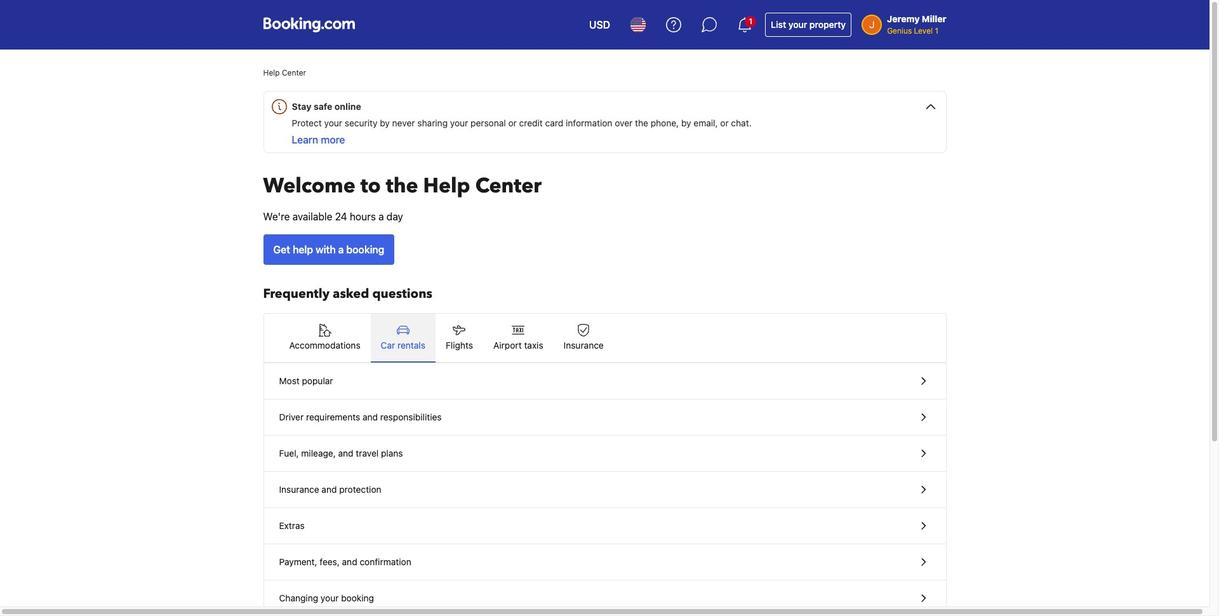 Task type: describe. For each thing, give the bounding box(es) containing it.
0 vertical spatial help
[[263, 68, 280, 77]]

responsibilities
[[380, 412, 442, 422]]

taxis
[[524, 340, 543, 351]]

1 inside 1 button
[[749, 17, 753, 26]]

welcome to the help center
[[263, 172, 542, 200]]

plans
[[381, 448, 403, 459]]

we're available 24 hours a day
[[263, 211, 403, 222]]

we're
[[263, 211, 290, 222]]

driver
[[279, 412, 304, 422]]

security
[[345, 118, 378, 128]]

car rentals button
[[371, 314, 436, 362]]

more
[[321, 134, 345, 145]]

1 inside jeremy miller genius level 1
[[935, 26, 939, 36]]

driver requirements and responsibilities
[[279, 412, 442, 422]]

payment, fees, and confirmation button
[[264, 544, 946, 581]]

changing
[[279, 593, 318, 603]]

fuel, mileage, and travel plans button
[[264, 436, 946, 472]]

most popular
[[279, 375, 333, 386]]

0 vertical spatial center
[[282, 68, 306, 77]]

1 or from the left
[[508, 118, 517, 128]]

fuel,
[[279, 448, 299, 459]]

get help with a booking
[[273, 244, 385, 255]]

stay safe online
[[292, 101, 361, 112]]

extras button
[[264, 508, 946, 544]]

your right sharing
[[450, 118, 468, 128]]

and left the protection
[[322, 484, 337, 495]]

email,
[[694, 118, 718, 128]]

airport
[[494, 340, 522, 351]]

1 horizontal spatial help
[[423, 172, 470, 200]]

usd button
[[582, 10, 618, 40]]

genius
[[887, 26, 912, 36]]

insurance for insurance
[[564, 340, 604, 351]]

0 vertical spatial booking
[[346, 244, 385, 255]]

fees,
[[320, 556, 340, 567]]

your for protect your security by never sharing your personal or credit card information over the phone, by email, or chat. learn more
[[324, 118, 342, 128]]

usd
[[589, 19, 611, 30]]

card
[[545, 118, 564, 128]]

protect
[[292, 118, 322, 128]]

1 by from the left
[[380, 118, 390, 128]]

1 horizontal spatial center
[[476, 172, 542, 200]]

asked
[[333, 285, 369, 302]]

car rentals
[[381, 340, 426, 351]]

learn
[[292, 134, 318, 145]]

day
[[387, 211, 403, 222]]

insurance and protection
[[279, 484, 381, 495]]

jeremy
[[887, 13, 920, 24]]

safe
[[314, 101, 332, 112]]

most popular button
[[264, 363, 946, 400]]

airport taxis button
[[483, 314, 554, 362]]

1 vertical spatial booking
[[341, 593, 374, 603]]

frequently asked questions
[[263, 285, 433, 302]]

protection
[[339, 484, 381, 495]]

miller
[[922, 13, 947, 24]]

welcome
[[263, 172, 356, 200]]

and for fees,
[[342, 556, 357, 567]]

1 button
[[730, 10, 760, 40]]

stay safe online button
[[269, 91, 946, 117]]

24
[[335, 211, 347, 222]]

airport taxis
[[494, 340, 543, 351]]

payment, fees, and confirmation
[[279, 556, 411, 567]]

your for changing your booking
[[321, 593, 339, 603]]

rentals
[[398, 340, 426, 351]]



Task type: vqa. For each thing, say whether or not it's contained in the screenshot.
Saved
no



Task type: locate. For each thing, give the bounding box(es) containing it.
1 horizontal spatial the
[[635, 118, 648, 128]]

level
[[914, 26, 933, 36]]

booking down hours
[[346, 244, 385, 255]]

tab list
[[264, 314, 946, 363]]

0 vertical spatial insurance
[[564, 340, 604, 351]]

and for requirements
[[363, 412, 378, 422]]

by left never
[[380, 118, 390, 128]]

jeremy miller genius level 1
[[887, 13, 947, 36]]

the
[[635, 118, 648, 128], [386, 172, 418, 200]]

hours
[[350, 211, 376, 222]]

extras
[[279, 520, 305, 531]]

to
[[361, 172, 381, 200]]

popular
[[302, 375, 333, 386]]

changing your booking button
[[264, 581, 946, 616]]

learn more link
[[292, 134, 345, 145]]

and
[[363, 412, 378, 422], [338, 448, 354, 459], [322, 484, 337, 495], [342, 556, 357, 567]]

a
[[379, 211, 384, 222], [338, 244, 344, 255]]

1 vertical spatial insurance
[[279, 484, 319, 495]]

mileage,
[[301, 448, 336, 459]]

or left chat.
[[720, 118, 729, 128]]

your right changing
[[321, 593, 339, 603]]

and for mileage,
[[338, 448, 354, 459]]

the up day
[[386, 172, 418, 200]]

travel alert element
[[263, 91, 947, 153]]

1 vertical spatial help
[[423, 172, 470, 200]]

with
[[316, 244, 336, 255]]

a right with
[[338, 244, 344, 255]]

1
[[749, 17, 753, 26], [935, 26, 939, 36]]

credit
[[519, 118, 543, 128]]

help
[[263, 68, 280, 77], [423, 172, 470, 200]]

2 or from the left
[[720, 118, 729, 128]]

tab list containing accommodations
[[264, 314, 946, 363]]

insurance up extras
[[279, 484, 319, 495]]

0 horizontal spatial a
[[338, 244, 344, 255]]

and inside "button"
[[342, 556, 357, 567]]

1 vertical spatial a
[[338, 244, 344, 255]]

your inside button
[[321, 593, 339, 603]]

list your property
[[771, 19, 846, 30]]

phone,
[[651, 118, 679, 128]]

insurance button
[[554, 314, 614, 362]]

a left day
[[379, 211, 384, 222]]

your up more
[[324, 118, 342, 128]]

the inside protect your security by never sharing your personal or credit card information over the phone, by email, or chat. learn more
[[635, 118, 648, 128]]

1 horizontal spatial by
[[682, 118, 691, 128]]

0 vertical spatial a
[[379, 211, 384, 222]]

protect your security by never sharing your personal or credit card information over the phone, by email, or chat. learn more
[[292, 118, 752, 145]]

chat.
[[731, 118, 752, 128]]

insurance inside button
[[564, 340, 604, 351]]

over
[[615, 118, 633, 128]]

help
[[293, 244, 313, 255]]

flights
[[446, 340, 473, 351]]

property
[[810, 19, 846, 30]]

booking.com online hotel reservations image
[[263, 17, 355, 32]]

by
[[380, 118, 390, 128], [682, 118, 691, 128]]

list
[[771, 19, 786, 30]]

available
[[293, 211, 332, 222]]

your for list your property
[[789, 19, 807, 30]]

0 horizontal spatial 1
[[749, 17, 753, 26]]

insurance inside button
[[279, 484, 319, 495]]

list your property link
[[765, 13, 852, 37]]

payment,
[[279, 556, 317, 567]]

and right fees,
[[342, 556, 357, 567]]

0 horizontal spatial help
[[263, 68, 280, 77]]

sharing
[[418, 118, 448, 128]]

0 horizontal spatial center
[[282, 68, 306, 77]]

confirmation
[[360, 556, 411, 567]]

1 horizontal spatial 1
[[935, 26, 939, 36]]

help center
[[263, 68, 306, 77]]

or
[[508, 118, 517, 128], [720, 118, 729, 128]]

travel
[[356, 448, 379, 459]]

fuel, mileage, and travel plans
[[279, 448, 403, 459]]

personal
[[471, 118, 506, 128]]

driver requirements and responsibilities button
[[264, 400, 946, 436]]

insurance
[[564, 340, 604, 351], [279, 484, 319, 495]]

1 horizontal spatial a
[[379, 211, 384, 222]]

the right over at the top of the page
[[635, 118, 648, 128]]

questions
[[372, 285, 433, 302]]

and inside button
[[338, 448, 354, 459]]

and left travel in the bottom of the page
[[338, 448, 354, 459]]

flights button
[[436, 314, 483, 362]]

1 horizontal spatial or
[[720, 118, 729, 128]]

2 by from the left
[[682, 118, 691, 128]]

center up stay
[[282, 68, 306, 77]]

information
[[566, 118, 613, 128]]

1 down miller
[[935, 26, 939, 36]]

your right list
[[789, 19, 807, 30]]

most
[[279, 375, 300, 386]]

0 horizontal spatial insurance
[[279, 484, 319, 495]]

requirements
[[306, 412, 360, 422]]

center down protect your security by never sharing your personal or credit card information over the phone, by email, or chat. learn more
[[476, 172, 542, 200]]

online
[[335, 101, 361, 112]]

1 vertical spatial center
[[476, 172, 542, 200]]

insurance for insurance and protection
[[279, 484, 319, 495]]

and up travel in the bottom of the page
[[363, 412, 378, 422]]

your
[[789, 19, 807, 30], [324, 118, 342, 128], [450, 118, 468, 128], [321, 593, 339, 603]]

insurance up the most popular button
[[564, 340, 604, 351]]

accommodations
[[289, 340, 361, 351]]

booking down payment, fees, and confirmation on the bottom left
[[341, 593, 374, 603]]

get help with a booking button
[[263, 234, 395, 265]]

changing your booking
[[279, 593, 374, 603]]

booking
[[346, 244, 385, 255], [341, 593, 374, 603]]

0 horizontal spatial the
[[386, 172, 418, 200]]

frequently
[[263, 285, 330, 302]]

0 vertical spatial the
[[635, 118, 648, 128]]

accommodations button
[[279, 314, 371, 362]]

0 horizontal spatial or
[[508, 118, 517, 128]]

1 horizontal spatial insurance
[[564, 340, 604, 351]]

1 vertical spatial the
[[386, 172, 418, 200]]

a inside button
[[338, 244, 344, 255]]

or left "credit"
[[508, 118, 517, 128]]

never
[[392, 118, 415, 128]]

get
[[273, 244, 290, 255]]

stay
[[292, 101, 312, 112]]

0 horizontal spatial by
[[380, 118, 390, 128]]

by left 'email,' at top right
[[682, 118, 691, 128]]

1 left list
[[749, 17, 753, 26]]

car
[[381, 340, 395, 351]]

center
[[282, 68, 306, 77], [476, 172, 542, 200]]

insurance and protection button
[[264, 472, 946, 508]]



